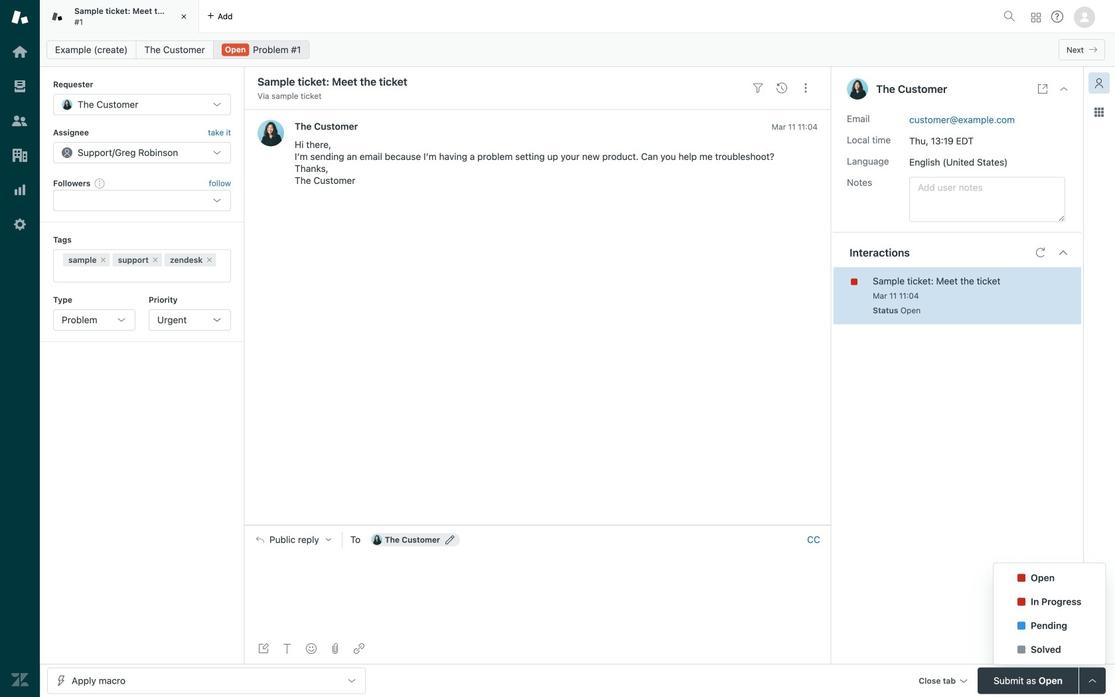 Task type: locate. For each thing, give the bounding box(es) containing it.
remove image
[[99, 256, 107, 264], [151, 256, 159, 264], [205, 256, 213, 264]]

Add user notes text field
[[910, 177, 1066, 222]]

zendesk products image
[[1032, 13, 1041, 22]]

customers image
[[11, 112, 29, 130]]

displays possible ticket submission types image
[[1088, 676, 1098, 686]]

apps image
[[1094, 107, 1105, 118]]

secondary element
[[40, 37, 1116, 63]]

get help image
[[1052, 11, 1064, 23]]

views image
[[11, 78, 29, 95]]

3 remove image from the left
[[205, 256, 213, 264]]

0 horizontal spatial remove image
[[99, 256, 107, 264]]

user image
[[847, 78, 869, 100]]

draft mode image
[[258, 644, 269, 654]]

organizations image
[[11, 147, 29, 164]]

filter image
[[753, 83, 764, 93]]

tab
[[40, 0, 199, 33]]

info on adding followers image
[[95, 178, 105, 189]]

1 horizontal spatial remove image
[[151, 256, 159, 264]]

view more details image
[[1038, 84, 1049, 94]]

edit user image
[[446, 535, 455, 545]]

avatar image
[[258, 120, 284, 146]]

hide composer image
[[533, 520, 543, 531]]

customer@example.com image
[[372, 535, 382, 545]]

main element
[[0, 0, 40, 697]]

reporting image
[[11, 181, 29, 199]]

0 horizontal spatial close image
[[177, 10, 191, 23]]

close image
[[177, 10, 191, 23], [1059, 84, 1070, 94]]

format text image
[[282, 644, 293, 654]]

1 vertical spatial close image
[[1059, 84, 1070, 94]]

2 remove image from the left
[[151, 256, 159, 264]]

customer context image
[[1094, 78, 1105, 88]]

tabs tab list
[[40, 0, 999, 33]]

0 vertical spatial close image
[[177, 10, 191, 23]]

2 horizontal spatial remove image
[[205, 256, 213, 264]]

1 horizontal spatial close image
[[1059, 84, 1070, 94]]



Task type: describe. For each thing, give the bounding box(es) containing it.
Mar 11 11:04 text field
[[873, 291, 920, 301]]

add link (cmd k) image
[[354, 644, 365, 654]]

ticket actions image
[[801, 83, 812, 93]]

zendesk support image
[[11, 9, 29, 26]]

admin image
[[11, 216, 29, 233]]

1 remove image from the left
[[99, 256, 107, 264]]

Subject field
[[255, 74, 744, 90]]

insert emojis image
[[306, 644, 317, 654]]

get started image
[[11, 43, 29, 60]]

zendesk image
[[11, 671, 29, 689]]

close image inside tabs tab list
[[177, 10, 191, 23]]

add attachment image
[[330, 644, 341, 654]]

events image
[[777, 83, 788, 93]]

Mar 11 11:04 text field
[[772, 122, 818, 131]]



